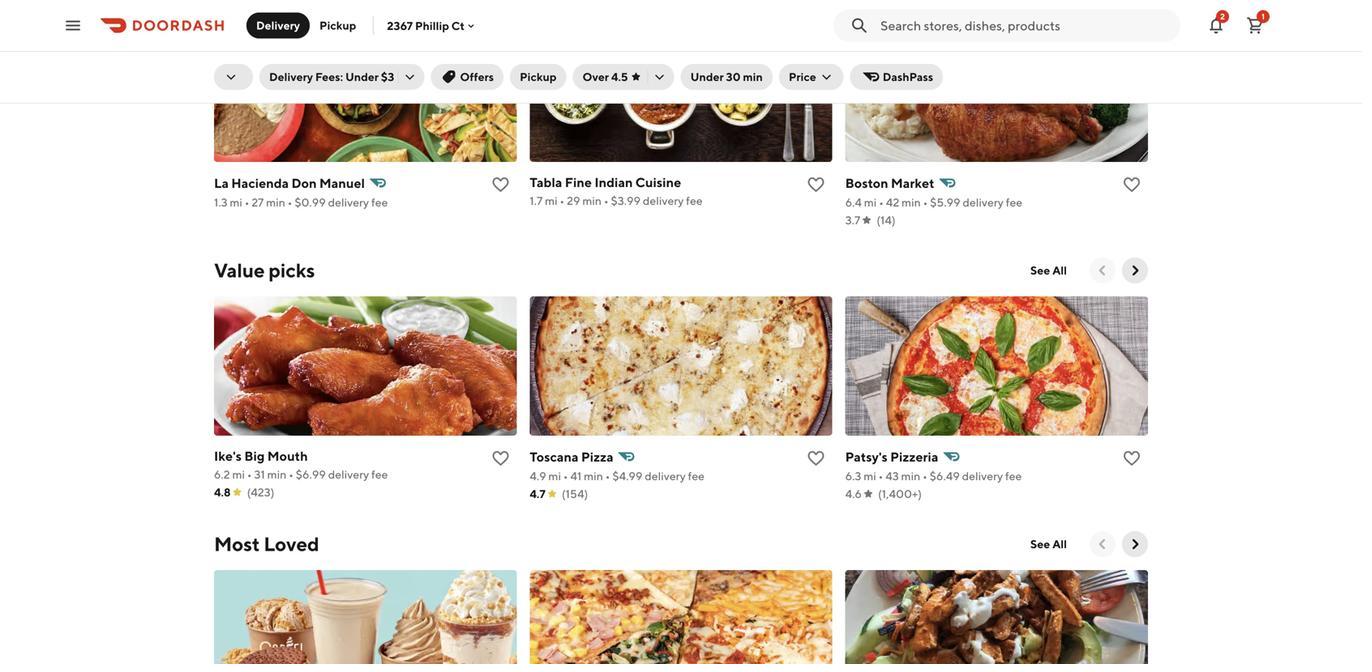 Task type: vqa. For each thing, say whether or not it's contained in the screenshot.
Flowers
no



Task type: locate. For each thing, give the bounding box(es) containing it.
click to add this store to your saved list image
[[491, 175, 510, 195], [807, 175, 826, 195], [807, 449, 826, 469]]

0 vertical spatial pickup
[[320, 19, 356, 32]]

over 4.5 button
[[573, 64, 674, 90]]

min right 42
[[902, 196, 921, 209]]

under left 30
[[691, 70, 724, 84]]

• left 31
[[247, 468, 252, 482]]

ike's big mouth 6.2 mi • 31 min • $6.99 delivery fee
[[214, 449, 388, 482]]

min
[[743, 70, 763, 84], [583, 194, 602, 208], [266, 196, 285, 209], [902, 196, 921, 209], [267, 468, 287, 482], [584, 470, 603, 483], [901, 470, 921, 483]]

1 vertical spatial pickup
[[520, 70, 557, 84]]

all left next button of carousel image
[[1053, 264, 1067, 277]]

min right 43
[[901, 470, 921, 483]]

delivery
[[643, 194, 684, 208], [328, 196, 369, 209], [963, 196, 1004, 209], [328, 468, 369, 482], [645, 470, 686, 483], [962, 470, 1003, 483]]

2 see all link from the top
[[1021, 532, 1077, 558]]

over
[[583, 70, 609, 84]]

1 all from the top
[[1053, 264, 1067, 277]]

all left next button of carousel icon
[[1053, 538, 1067, 551]]

see
[[1031, 264, 1050, 277], [1031, 538, 1050, 551]]

under left '$3' on the top of page
[[345, 70, 379, 84]]

market
[[891, 176, 935, 191]]

• left $4.99
[[605, 470, 610, 483]]

(1,400+)
[[878, 488, 922, 501]]

delivery right the $5.99
[[963, 196, 1004, 209]]

min right 41
[[584, 470, 603, 483]]

4.6
[[845, 488, 862, 501]]

click to add this store to your saved list image for patsy's pizzeria
[[1122, 449, 1142, 469]]

mouth
[[267, 449, 308, 464]]

click to add this store to your saved list image left patsy's
[[807, 449, 826, 469]]

mi for boston market
[[864, 196, 877, 209]]

delivery
[[256, 19, 300, 32], [269, 70, 313, 84]]

boston market
[[845, 176, 935, 191]]

cuisine
[[636, 175, 681, 190]]

mi right 1.3
[[230, 196, 242, 209]]

0 items, open order cart image
[[1246, 16, 1265, 35]]

$0.99
[[295, 196, 326, 209]]

click to add this store to your saved list image for toscana pizza
[[807, 449, 826, 469]]

see all link
[[1021, 258, 1077, 284], [1021, 532, 1077, 558]]

(154)
[[562, 488, 588, 501]]

min inside tabla fine indian cuisine 1.7 mi • 29 min • $3.99 delivery fee
[[583, 194, 602, 208]]

1 horizontal spatial pickup
[[520, 70, 557, 84]]

1 vertical spatial previous button of carousel image
[[1095, 537, 1111, 553]]

$3.99
[[611, 194, 641, 208]]

27
[[252, 196, 264, 209]]

pickup button
[[310, 13, 366, 39], [510, 64, 566, 90]]

•
[[560, 194, 565, 208], [604, 194, 609, 208], [245, 196, 249, 209], [288, 196, 292, 209], [879, 196, 884, 209], [923, 196, 928, 209], [247, 468, 252, 482], [289, 468, 294, 482], [563, 470, 568, 483], [605, 470, 610, 483], [879, 470, 883, 483], [923, 470, 928, 483]]

all
[[1053, 264, 1067, 277], [1053, 538, 1067, 551]]

delivery right $6.49
[[962, 470, 1003, 483]]

0 horizontal spatial pickup button
[[310, 13, 366, 39]]

min right 29
[[583, 194, 602, 208]]

1 see all from the top
[[1031, 264, 1067, 277]]

1 vertical spatial delivery
[[269, 70, 313, 84]]

delivery down manuel
[[328, 196, 369, 209]]

see all for most loved
[[1031, 538, 1067, 551]]

0 vertical spatial see all
[[1031, 264, 1067, 277]]

fee right $6.49
[[1005, 470, 1022, 483]]

• down la hacienda don manuel
[[288, 196, 292, 209]]

min inside button
[[743, 70, 763, 84]]

0 vertical spatial see
[[1031, 264, 1050, 277]]

ct
[[451, 19, 465, 32]]

1 see from the top
[[1031, 264, 1050, 277]]

delivery inside delivery button
[[256, 19, 300, 32]]

delivery up delivery fees: under $3
[[256, 19, 300, 32]]

pickup button left over
[[510, 64, 566, 90]]

• left the $5.99
[[923, 196, 928, 209]]

mi right the 1.7
[[545, 194, 558, 208]]

4.5
[[611, 70, 628, 84]]

previous button of carousel image left next button of carousel icon
[[1095, 537, 1111, 553]]

1 vertical spatial all
[[1053, 538, 1067, 551]]

pickup
[[320, 19, 356, 32], [520, 70, 557, 84]]

most loved link
[[214, 532, 319, 558]]

offers
[[460, 70, 494, 84]]

la
[[214, 176, 229, 191]]

• left $6.49
[[923, 470, 928, 483]]

pickup left over
[[520, 70, 557, 84]]

29
[[567, 194, 580, 208]]

under inside button
[[691, 70, 724, 84]]

0 vertical spatial see all link
[[1021, 258, 1077, 284]]

delivery right the $6.99
[[328, 468, 369, 482]]

6.3
[[845, 470, 861, 483]]

2367 phillip ct
[[387, 19, 465, 32]]

1 horizontal spatial under
[[691, 70, 724, 84]]

see all link for picks
[[1021, 258, 1077, 284]]

previous button of carousel image
[[1095, 263, 1111, 279], [1095, 537, 1111, 553]]

under
[[345, 70, 379, 84], [691, 70, 724, 84]]

mi right 4.9
[[549, 470, 561, 483]]

6.2
[[214, 468, 230, 482]]

$4.99
[[612, 470, 643, 483]]

pizza
[[581, 450, 614, 465]]

1 button
[[1239, 9, 1271, 42]]

$3
[[381, 70, 394, 84]]

1 vertical spatial pickup button
[[510, 64, 566, 90]]

fee
[[686, 194, 703, 208], [371, 196, 388, 209], [1006, 196, 1023, 209], [371, 468, 388, 482], [688, 470, 705, 483], [1005, 470, 1022, 483]]

2 under from the left
[[691, 70, 724, 84]]

mi right 6.2
[[232, 468, 245, 482]]

min right 31
[[267, 468, 287, 482]]

2 all from the top
[[1053, 538, 1067, 551]]

fee right $4.99
[[688, 470, 705, 483]]

mi inside ike's big mouth 6.2 mi • 31 min • $6.99 delivery fee
[[232, 468, 245, 482]]

mi right 6.3
[[864, 470, 876, 483]]

click to add this store to your saved list image for boston market
[[1122, 175, 1142, 195]]

2 see all from the top
[[1031, 538, 1067, 551]]

mi
[[545, 194, 558, 208], [230, 196, 242, 209], [864, 196, 877, 209], [232, 468, 245, 482], [549, 470, 561, 483], [864, 470, 876, 483]]

pickup up delivery fees: under $3
[[320, 19, 356, 32]]

value picks link
[[214, 258, 315, 284]]

2 previous button of carousel image from the top
[[1095, 537, 1111, 553]]

0 vertical spatial delivery
[[256, 19, 300, 32]]

1 vertical spatial see all
[[1031, 538, 1067, 551]]

0 horizontal spatial pickup
[[320, 19, 356, 32]]

delivery for delivery fees: under $3
[[269, 70, 313, 84]]

2 see from the top
[[1031, 538, 1050, 551]]

tabla
[[530, 175, 562, 190]]

delivery inside tabla fine indian cuisine 1.7 mi • 29 min • $3.99 delivery fee
[[643, 194, 684, 208]]

1 see all link from the top
[[1021, 258, 1077, 284]]

delivery left fees:
[[269, 70, 313, 84]]

1 vertical spatial see
[[1031, 538, 1050, 551]]

click to add this store to your saved list image for la hacienda don manuel
[[491, 175, 510, 195]]

mi right 6.4
[[864, 196, 877, 209]]

previous button of carousel image left next button of carousel image
[[1095, 263, 1111, 279]]

click to add this store to your saved list image
[[1122, 175, 1142, 195], [491, 449, 510, 469], [1122, 449, 1142, 469]]

pizzeria
[[890, 450, 939, 465]]

min right 30
[[743, 70, 763, 84]]

• down mouth
[[289, 468, 294, 482]]

delivery for patsy's pizzeria
[[962, 470, 1003, 483]]

0 vertical spatial all
[[1053, 264, 1067, 277]]

fee right the $0.99
[[371, 196, 388, 209]]

(14)
[[877, 214, 896, 227]]

41
[[570, 470, 582, 483]]

fee right the $5.99
[[1006, 196, 1023, 209]]

fee right $3.99
[[686, 194, 703, 208]]

previous button of carousel image for value picks
[[1095, 263, 1111, 279]]

dashpass button
[[850, 64, 943, 90]]

1.3
[[214, 196, 228, 209]]

see for loved
[[1031, 538, 1050, 551]]

0 horizontal spatial under
[[345, 70, 379, 84]]

most
[[214, 533, 260, 556]]

fee right the $6.99
[[371, 468, 388, 482]]

delivery down cuisine
[[643, 194, 684, 208]]

0 vertical spatial previous button of carousel image
[[1095, 263, 1111, 279]]

• left 29
[[560, 194, 565, 208]]

pickup button up delivery fees: under $3
[[310, 13, 366, 39]]

see all
[[1031, 264, 1067, 277], [1031, 538, 1067, 551]]

1 previous button of carousel image from the top
[[1095, 263, 1111, 279]]

next button of carousel image
[[1127, 263, 1143, 279]]

delivery fees: under $3
[[269, 70, 394, 84]]

over 4.5
[[583, 70, 628, 84]]

6.4 mi • 42 min • $5.99 delivery fee
[[845, 196, 1023, 209]]

mi inside tabla fine indian cuisine 1.7 mi • 29 min • $3.99 delivery fee
[[545, 194, 558, 208]]

1 vertical spatial see all link
[[1021, 532, 1077, 558]]

fee for toscana pizza
[[688, 470, 705, 483]]

fee inside ike's big mouth 6.2 mi • 31 min • $6.99 delivery fee
[[371, 468, 388, 482]]

delivery right $4.99
[[645, 470, 686, 483]]

delivery for boston market
[[963, 196, 1004, 209]]

click to add this store to your saved list image left the 1.7
[[491, 175, 510, 195]]



Task type: describe. For each thing, give the bounding box(es) containing it.
min right '27'
[[266, 196, 285, 209]]

1.7
[[530, 194, 543, 208]]

pickup for pickup button to the top
[[320, 19, 356, 32]]

4.9
[[530, 470, 546, 483]]

2367
[[387, 19, 413, 32]]

3.7
[[845, 214, 861, 227]]

$6.49
[[930, 470, 960, 483]]

delivery inside ike's big mouth 6.2 mi • 31 min • $6.99 delivery fee
[[328, 468, 369, 482]]

• left '27'
[[245, 196, 249, 209]]

hacienda
[[231, 176, 289, 191]]

fine
[[565, 175, 592, 190]]

30
[[726, 70, 741, 84]]

see all for value picks
[[1031, 264, 1067, 277]]

all for picks
[[1053, 264, 1067, 277]]

fee for patsy's pizzeria
[[1005, 470, 1022, 483]]

1.3 mi • 27 min • $0.99 delivery fee
[[214, 196, 388, 209]]

42
[[886, 196, 899, 209]]

delivery for la hacienda don manuel
[[328, 196, 369, 209]]

see for picks
[[1031, 264, 1050, 277]]

dashpass
[[883, 70, 933, 84]]

delivery for delivery
[[256, 19, 300, 32]]

fee for boston market
[[1006, 196, 1023, 209]]

2
[[1220, 12, 1225, 21]]

under 30 min button
[[681, 64, 773, 90]]

patsy's
[[845, 450, 888, 465]]

don
[[292, 176, 317, 191]]

ike's
[[214, 449, 242, 464]]

value
[[214, 259, 265, 282]]

1
[[1262, 12, 1265, 21]]

fees:
[[315, 70, 343, 84]]

tabla fine indian cuisine 1.7 mi • 29 min • $3.99 delivery fee
[[530, 175, 703, 208]]

• left 43
[[879, 470, 883, 483]]

all for loved
[[1053, 538, 1067, 551]]

indian
[[595, 175, 633, 190]]

delivery button
[[247, 13, 310, 39]]

phillip
[[415, 19, 449, 32]]

mi for toscana pizza
[[549, 470, 561, 483]]

$5.99
[[930, 196, 961, 209]]

(423)
[[247, 486, 275, 500]]

most loved
[[214, 533, 319, 556]]

• left 41
[[563, 470, 568, 483]]

manuel
[[319, 176, 365, 191]]

click to add this store to your saved list image left boston
[[807, 175, 826, 195]]

next button of carousel image
[[1127, 537, 1143, 553]]

1 under from the left
[[345, 70, 379, 84]]

4.7
[[530, 488, 546, 501]]

under 30 min
[[691, 70, 763, 84]]

price button
[[779, 64, 844, 90]]

toscana
[[530, 450, 579, 465]]

43
[[886, 470, 899, 483]]

• left 42
[[879, 196, 884, 209]]

mi for la hacienda don manuel
[[230, 196, 242, 209]]

loved
[[264, 533, 319, 556]]

$6.99
[[296, 468, 326, 482]]

31
[[254, 468, 265, 482]]

open menu image
[[63, 16, 83, 35]]

patsy's pizzeria
[[845, 450, 939, 465]]

0 vertical spatial pickup button
[[310, 13, 366, 39]]

6.3 mi • 43 min • $6.49 delivery fee
[[845, 470, 1022, 483]]

pickup for the right pickup button
[[520, 70, 557, 84]]

mi for patsy's pizzeria
[[864, 470, 876, 483]]

Store search: begin typing to search for stores available on DoorDash text field
[[881, 17, 1171, 34]]

fee inside tabla fine indian cuisine 1.7 mi • 29 min • $3.99 delivery fee
[[686, 194, 703, 208]]

value picks
[[214, 259, 315, 282]]

la hacienda don manuel
[[214, 176, 365, 191]]

min inside ike's big mouth 6.2 mi • 31 min • $6.99 delivery fee
[[267, 468, 287, 482]]

big
[[244, 449, 265, 464]]

fee for la hacienda don manuel
[[371, 196, 388, 209]]

1 horizontal spatial pickup button
[[510, 64, 566, 90]]

6.4
[[845, 196, 862, 209]]

4.8
[[214, 486, 231, 500]]

price
[[789, 70, 816, 84]]

picks
[[269, 259, 315, 282]]

toscana pizza
[[530, 450, 614, 465]]

notification bell image
[[1207, 16, 1226, 35]]

offers button
[[431, 64, 504, 90]]

boston
[[845, 176, 888, 191]]

see all link for loved
[[1021, 532, 1077, 558]]

2367 phillip ct button
[[387, 19, 478, 32]]

previous button of carousel image for most loved
[[1095, 537, 1111, 553]]

• left $3.99
[[604, 194, 609, 208]]

delivery for toscana pizza
[[645, 470, 686, 483]]

4.9 mi • 41 min • $4.99 delivery fee
[[530, 470, 705, 483]]



